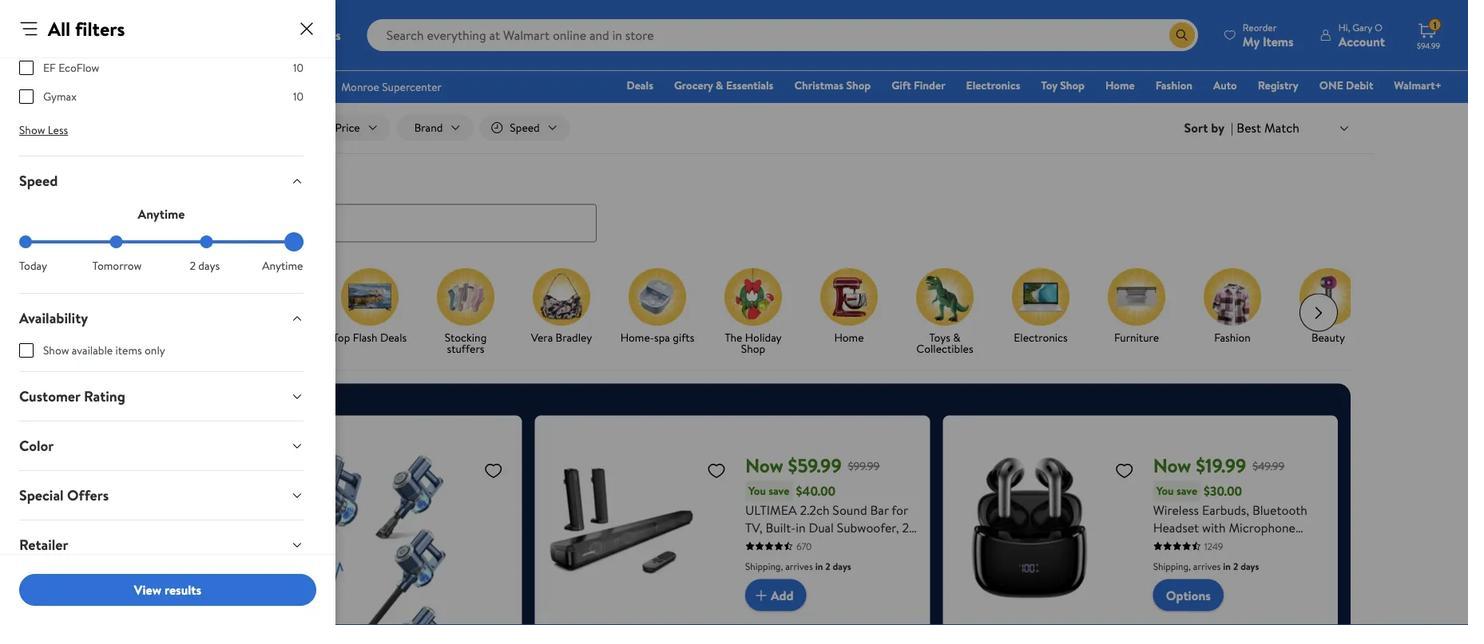 Task type: locate. For each thing, give the bounding box(es) containing it.
close panel image
[[297, 19, 316, 38]]

0 vertical spatial 1
[[1434, 18, 1437, 32]]

sound
[[833, 502, 868, 519], [818, 572, 852, 589]]

you up wireless
[[1157, 484, 1174, 499]]

1 horizontal spatial arrives
[[1194, 560, 1221, 573]]

shop all deals link
[[137, 268, 220, 347]]

0 horizontal spatial you
[[749, 484, 766, 499]]

0 horizontal spatial home
[[746, 607, 779, 625]]

2 save from the left
[[1177, 484, 1198, 499]]

in down 1249
[[1224, 560, 1231, 573]]

days inside now $59.99 group
[[833, 560, 852, 573]]

with up 1249
[[1203, 519, 1226, 537]]

0 horizontal spatial anytime
[[138, 205, 185, 223]]

sound left bar,
[[818, 572, 852, 589]]

show for show available items only
[[43, 343, 69, 358]]

: left 28
[[844, 42, 848, 59]]

home down add to cart 'icon'
[[746, 607, 779, 625]]

arrives for $59.99
[[786, 560, 813, 573]]

0 vertical spatial &
[[716, 78, 724, 93]]

1 up $94.99
[[1434, 18, 1437, 32]]

home-spa gifts link
[[616, 268, 699, 347]]

1 shipping, arrives in 2 days from the left
[[746, 560, 852, 573]]

shop left all on the left bottom
[[146, 330, 170, 345]]

next slide for chipmodulewithimages list image
[[1300, 294, 1339, 332]]

1 horizontal spatial anytime
[[262, 258, 303, 274]]

0 vertical spatial bluetooth
[[1253, 502, 1308, 519]]

0 horizontal spatial now
[[746, 453, 784, 480]]

you
[[749, 484, 766, 499], [1157, 484, 1174, 499]]

days inside how fast do you want your order? option group
[[198, 258, 220, 274]]

shop right the toy
[[1061, 78, 1085, 93]]

iphone
[[1154, 607, 1192, 625]]

bluetooth up bar,
[[823, 537, 878, 554]]

2 arrives from the left
[[1194, 560, 1221, 573]]

grocery & essentials link
[[667, 77, 781, 94]]

save up wireless
[[1177, 484, 1198, 499]]

arrives down 670
[[786, 560, 813, 573]]

stocking stuffers image
[[437, 268, 495, 326]]

2 shipping, from the left
[[1154, 560, 1192, 573]]

0 horizontal spatial &
[[716, 78, 724, 93]]

only
[[145, 343, 165, 358]]

home
[[1106, 78, 1135, 93], [835, 330, 864, 345], [746, 607, 779, 625]]

show less button
[[6, 117, 81, 143]]

0 horizontal spatial ,
[[801, 554, 804, 572]]

deals up deals link
[[622, 44, 668, 71]]

holiday
[[745, 330, 782, 345]]

0 horizontal spatial fashion
[[1156, 78, 1193, 93]]

: right 03
[[770, 42, 773, 59]]

1 horizontal spatial ,
[[1235, 537, 1238, 554]]

vera bradley
[[531, 330, 592, 345]]

in left built-
[[746, 537, 755, 554]]

1 horizontal spatial you
[[1157, 484, 1174, 499]]

1 : from the left
[[770, 42, 773, 59]]

now up wireless
[[1154, 453, 1192, 480]]

stocking
[[445, 330, 487, 345]]

sound left bar
[[833, 502, 868, 519]]

fashion down fashion image
[[1215, 330, 1251, 345]]

save inside you save $30.00 wireless earbuds, bluetooth headset with microphone touch control , ipx7 waterproof, high-fidelity stereo earphones for sports and work，compatible with iphone 13 pro max xs xr samsung android
[[1177, 484, 1198, 499]]

shop down the holiday shop image
[[741, 341, 766, 356]]

options link
[[1154, 580, 1224, 612]]

0 vertical spatial electronics link
[[959, 77, 1028, 94]]

1 vertical spatial 1
[[758, 537, 763, 554]]

0 horizontal spatial with
[[1203, 519, 1226, 537]]

anytime down anytime "option"
[[262, 258, 303, 274]]

5.3
[[881, 537, 897, 554]]

timer
[[108, 29, 1361, 90]]

with
[[1203, 519, 1226, 537], [1286, 589, 1310, 607]]

shipping, arrives in 2 days for $59.99
[[746, 560, 852, 573]]

2 horizontal spatial home
[[1106, 78, 1135, 93]]

10
[[781, 37, 799, 64], [819, 37, 836, 64], [293, 60, 304, 76], [293, 89, 304, 104]]

0 horizontal spatial bluetooth
[[823, 537, 878, 554]]

max
[[1231, 607, 1254, 625]]

: for hours
[[807, 42, 810, 59]]

shop all image
[[149, 268, 207, 326]]

flash deals end in 3 days 10 hours 10 minutes 28 seconds element
[[574, 44, 723, 71]]

speed button
[[6, 157, 316, 205]]

1 horizontal spatial &
[[954, 330, 961, 345]]

deals link
[[620, 77, 661, 94]]

1 now from the left
[[746, 453, 784, 480]]

microphone
[[1229, 519, 1296, 537]]

fashion
[[1156, 78, 1193, 93], [1215, 330, 1251, 345]]

1 vertical spatial deals
[[627, 78, 654, 93]]

all filters dialog
[[0, 0, 336, 626]]

android
[[1206, 625, 1250, 626]]

samsung
[[1154, 625, 1203, 626]]

adjustable
[[857, 554, 915, 572]]

shipping, up add to cart 'icon'
[[746, 560, 783, 573]]

,
[[1235, 537, 1238, 554], [801, 554, 804, 572]]

flash
[[574, 44, 618, 71], [353, 330, 378, 345]]

1 horizontal spatial for
[[1255, 572, 1271, 589]]

, left ipx7
[[1235, 537, 1238, 554]]

save inside "you save $40.00 ultimea 2.2ch sound bar for tv, built-in dual subwoofer, 2 in 1 separable bluetooth 5.3 soundbar , bassmax adjustable tv surround sound bar, hdmi-arc/optical/aux home theater speakers, wall mount"
[[769, 484, 790, 499]]

1 shipping, from the left
[[746, 560, 783, 573]]

all
[[48, 15, 70, 42]]

0 horizontal spatial home link
[[808, 268, 891, 347]]

1 vertical spatial fashion
[[1215, 330, 1251, 345]]

walmart+ link
[[1388, 77, 1450, 94]]

color button
[[6, 422, 316, 471]]

for right bar
[[892, 502, 908, 519]]

, down 670
[[801, 554, 804, 572]]

deals
[[622, 44, 668, 71], [627, 78, 654, 93], [380, 330, 407, 345]]

0 vertical spatial show
[[19, 122, 45, 138]]

2 inside how fast do you want your order? option group
[[190, 258, 196, 274]]

gifts
[[673, 330, 695, 345]]

shipping, arrives in 2 days
[[746, 560, 852, 573], [1154, 560, 1260, 573]]

tomorrow
[[93, 258, 142, 274]]

retailer button
[[6, 521, 316, 570]]

arrives down 1249
[[1194, 560, 1221, 573]]

furniture image
[[1108, 268, 1166, 326]]

sec
[[858, 65, 872, 79]]

1 horizontal spatial save
[[1177, 484, 1198, 499]]

None search field
[[95, 173, 1374, 243]]

toys & collectibles image
[[917, 268, 974, 326]]

shipping, arrives in 2 days down 1249
[[1154, 560, 1260, 573]]

$99.99
[[848, 459, 880, 474]]

shop inside the holiday shop
[[741, 341, 766, 356]]

toys
[[930, 330, 951, 345]]

sort and filter section element
[[95, 102, 1374, 154]]

1 horizontal spatial home
[[835, 330, 864, 345]]

1 horizontal spatial flash
[[574, 44, 618, 71]]

home-
[[621, 330, 654, 345]]

now inside now $59.99 group
[[746, 453, 784, 480]]

shipping, arrives in 2 days inside now $59.99 group
[[746, 560, 852, 573]]

1 vertical spatial &
[[954, 330, 961, 345]]

0 horizontal spatial for
[[892, 502, 908, 519]]

2 : from the left
[[807, 42, 810, 59]]

0 horizontal spatial 1
[[758, 537, 763, 554]]

search image
[[127, 217, 140, 230]]

in up 670
[[796, 519, 806, 537]]

retailer
[[19, 535, 68, 555]]

:
[[770, 42, 773, 59], [807, 42, 810, 59], [844, 42, 848, 59]]

1 horizontal spatial shipping,
[[1154, 560, 1192, 573]]

1 horizontal spatial with
[[1286, 589, 1310, 607]]

toy shop link
[[1034, 77, 1092, 94]]

christmas shop
[[795, 78, 871, 93]]

1 arrives from the left
[[786, 560, 813, 573]]

now
[[746, 453, 784, 480], [1154, 453, 1192, 480]]

you save $40.00 ultimea 2.2ch sound bar for tv, built-in dual subwoofer, 2 in 1 separable bluetooth 5.3 soundbar , bassmax adjustable tv surround sound bar, hdmi-arc/optical/aux home theater speakers, wall mount
[[746, 483, 915, 626]]

none range field inside all filters dialog
[[19, 241, 304, 244]]

add to favorites list, ultimea 2.2ch sound bar for tv, built-in dual subwoofer, 2 in 1 separable bluetooth 5.3 soundbar , bassmax adjustable tv surround sound bar, hdmi-arc/optical/aux home theater speakers, wall mount image
[[707, 461, 726, 481]]

speakers,
[[828, 607, 880, 625]]

arrives inside now $59.99 group
[[786, 560, 813, 573]]

shipping,
[[746, 560, 783, 573], [1154, 560, 1192, 573]]

Walmart Site-Wide search field
[[367, 19, 1199, 51]]

xs
[[1258, 607, 1272, 625]]

you for now $59.99
[[749, 484, 766, 499]]

None range field
[[19, 241, 304, 244]]

2 now from the left
[[1154, 453, 1192, 480]]

available
[[72, 343, 113, 358]]

bassmax
[[807, 554, 854, 572]]

shipping, for now $59.99
[[746, 560, 783, 573]]

1 horizontal spatial :
[[807, 42, 810, 59]]

you inside "you save $40.00 ultimea 2.2ch sound bar for tv, built-in dual subwoofer, 2 in 1 separable bluetooth 5.3 soundbar , bassmax adjustable tv surround sound bar, hdmi-arc/optical/aux home theater speakers, wall mount"
[[749, 484, 766, 499]]

0 vertical spatial deals
[[622, 44, 668, 71]]

for left sports
[[1255, 572, 1271, 589]]

none checkbox inside brand 'group'
[[19, 61, 34, 75]]

0 horizontal spatial save
[[769, 484, 790, 499]]

& for toys
[[954, 330, 961, 345]]

electronics link
[[959, 77, 1028, 94], [1000, 268, 1083, 347]]

home right toy shop link
[[1106, 78, 1135, 93]]

end
[[673, 44, 704, 71]]

0 horizontal spatial flash
[[353, 330, 378, 345]]

0 horizontal spatial arrives
[[786, 560, 813, 573]]

1 vertical spatial home
[[835, 330, 864, 345]]

soundbar
[[746, 554, 798, 572]]

2 horizontal spatial :
[[844, 42, 848, 59]]

0 vertical spatial with
[[1203, 519, 1226, 537]]

bluetooth up ipx7
[[1253, 502, 1308, 519]]

ipx7
[[1241, 537, 1266, 554]]

: up the christmas
[[807, 42, 810, 59]]

03
[[742, 37, 764, 64]]

fashion up sort
[[1156, 78, 1193, 93]]

None checkbox
[[19, 61, 34, 75]]

1 horizontal spatial shipping, arrives in 2 days
[[1154, 560, 1260, 573]]

deals down flash deals end in 3 days 10 hours 10 minutes 28 seconds element
[[627, 78, 654, 93]]

headset
[[1154, 519, 1200, 537]]

save up ultimea
[[769, 484, 790, 499]]

1 horizontal spatial bluetooth
[[1253, 502, 1308, 519]]

fashion image
[[1204, 268, 1262, 326]]

you inside you save $30.00 wireless earbuds, bluetooth headset with microphone touch control , ipx7 waterproof, high-fidelity stereo earphones for sports and work，compatible with iphone 13 pro max xs xr samsung android
[[1157, 484, 1174, 499]]

1 vertical spatial show
[[43, 343, 69, 358]]

collectibles
[[917, 341, 974, 356]]

toys & collectibles link
[[904, 268, 987, 358]]

deals
[[186, 330, 211, 345]]

electronics down electronics image at the right of page
[[1014, 330, 1068, 345]]

wireless
[[1154, 502, 1200, 519]]

28 sec
[[854, 37, 875, 79]]

2 shipping, arrives in 2 days from the left
[[1154, 560, 1260, 573]]

top flash deals image
[[341, 268, 399, 326]]

1 vertical spatial anytime
[[262, 258, 303, 274]]

1 vertical spatial for
[[1255, 572, 1271, 589]]

flash deals end in
[[574, 44, 723, 71]]

shipping, down touch
[[1154, 560, 1192, 573]]

0 vertical spatial home link
[[1099, 77, 1142, 94]]

1 vertical spatial bluetooth
[[823, 537, 878, 554]]

gift
[[892, 78, 912, 93]]

shipping, arrives in 2 days down 670
[[746, 560, 852, 573]]

customer
[[19, 387, 80, 407]]

dual
[[809, 519, 834, 537]]

christmas shop link
[[787, 77, 878, 94]]

1 vertical spatial home link
[[808, 268, 891, 347]]

: inside 03 : days
[[770, 42, 773, 59]]

show right show available items only option
[[43, 343, 69, 358]]

1 you from the left
[[749, 484, 766, 499]]

0 vertical spatial for
[[892, 502, 908, 519]]

show left 'less'
[[19, 122, 45, 138]]

& right toys
[[954, 330, 961, 345]]

$49.99
[[1253, 459, 1285, 474]]

show inside button
[[19, 122, 45, 138]]

you up ultimea
[[749, 484, 766, 499]]

customer rating button
[[6, 372, 316, 421]]

home down home image
[[835, 330, 864, 345]]

13
[[1195, 607, 1206, 625]]

pro
[[1209, 607, 1228, 625]]

save for $19.99
[[1177, 484, 1198, 499]]

furniture link
[[1096, 268, 1179, 347]]

anytime up how fast do you want your order? option group
[[138, 205, 185, 223]]

0 vertical spatial flash
[[574, 44, 618, 71]]

debit
[[1347, 78, 1374, 93]]

availability
[[19, 308, 88, 328]]

2
[[190, 258, 196, 274], [903, 519, 909, 537], [826, 560, 831, 573], [1234, 560, 1239, 573]]

you for now $19.99
[[1157, 484, 1174, 499]]

one debit
[[1320, 78, 1374, 93]]

3 : from the left
[[844, 42, 848, 59]]

0 horizontal spatial :
[[770, 42, 773, 59]]

2 you from the left
[[1157, 484, 1174, 499]]

timer containing 03
[[108, 29, 1361, 90]]

wall
[[883, 607, 906, 625]]

gift finder
[[892, 78, 946, 93]]

$59.99
[[788, 453, 842, 480]]

for
[[892, 502, 908, 519], [1255, 572, 1271, 589]]

Tomorrow radio
[[110, 236, 123, 249]]

add to favorites list, wireless earbuds, bluetooth headset with microphone touch control , ipx7 waterproof, high-fidelity stereo earphones for sports and work，compatible with iphone 13 pro max xs xr samsung android image
[[1115, 461, 1135, 481]]

1 horizontal spatial now
[[1154, 453, 1192, 480]]

electronics left the toy
[[967, 78, 1021, 93]]

now up ultimea
[[746, 453, 784, 480]]

& right grocery
[[716, 78, 724, 93]]

None radio
[[200, 236, 213, 249]]

with right xs
[[1286, 589, 1310, 607]]

1 save from the left
[[769, 484, 790, 499]]

1 left built-
[[758, 537, 763, 554]]

0 vertical spatial anytime
[[138, 205, 185, 223]]

& inside toys & collectibles
[[954, 330, 961, 345]]

all
[[173, 330, 183, 345]]

deals inside timer
[[622, 44, 668, 71]]

deals down top flash deals image
[[380, 330, 407, 345]]

shipping, inside now $59.99 group
[[746, 560, 783, 573]]

0 horizontal spatial shipping,
[[746, 560, 783, 573]]

0 horizontal spatial shipping, arrives in 2 days
[[746, 560, 852, 573]]

add to cart image
[[752, 586, 771, 605]]

1 vertical spatial with
[[1286, 589, 1310, 607]]

None checkbox
[[19, 90, 34, 104]]

group
[[140, 429, 510, 626]]

2 vertical spatial home
[[746, 607, 779, 625]]



Task type: vqa. For each thing, say whether or not it's contained in the screenshot.
'Price' tab
no



Task type: describe. For each thing, give the bounding box(es) containing it.
1 horizontal spatial home link
[[1099, 77, 1142, 94]]

surround
[[764, 572, 815, 589]]

beauty
[[1312, 330, 1346, 345]]

stereo
[[1154, 572, 1190, 589]]

bluetooth inside "you save $40.00 ultimea 2.2ch sound bar for tv, built-in dual subwoofer, 2 in 1 separable bluetooth 5.3 soundbar , bassmax adjustable tv surround sound bar, hdmi-arc/optical/aux home theater speakers, wall mount"
[[823, 537, 878, 554]]

none checkbox inside brand 'group'
[[19, 90, 34, 104]]

filters
[[75, 15, 125, 42]]

bar
[[871, 502, 889, 519]]

bradley
[[556, 330, 592, 345]]

now for now $19.99
[[1154, 453, 1192, 480]]

vera bradley image
[[533, 268, 591, 326]]

home-spa gifts
[[621, 330, 695, 345]]

how fast do you want your order? option group
[[19, 236, 304, 274]]

0 vertical spatial home
[[1106, 78, 1135, 93]]

hdmi-
[[746, 589, 784, 607]]

0 vertical spatial fashion link
[[1149, 77, 1200, 94]]

the holiday shop
[[725, 330, 782, 356]]

arc/optical/aux
[[784, 589, 881, 607]]

work，compatible
[[1177, 589, 1283, 607]]

add
[[771, 587, 794, 604]]

Search search field
[[367, 19, 1199, 51]]

tv,
[[746, 519, 763, 537]]

fidelity
[[1255, 554, 1296, 572]]

$40.00
[[796, 483, 836, 500]]

beauty image
[[1300, 268, 1358, 326]]

1 inside "you save $40.00 ultimea 2.2ch sound bar for tv, built-in dual subwoofer, 2 in 1 separable bluetooth 5.3 soundbar , bassmax adjustable tv surround sound bar, hdmi-arc/optical/aux home theater speakers, wall mount"
[[758, 537, 763, 554]]

$19.99
[[1196, 453, 1247, 480]]

1 vertical spatial fashion link
[[1192, 268, 1275, 347]]

home inside "you save $40.00 ultimea 2.2ch sound bar for tv, built-in dual subwoofer, 2 in 1 separable bluetooth 5.3 soundbar , bassmax adjustable tv surround sound bar, hdmi-arc/optical/aux home theater speakers, wall mount"
[[746, 607, 779, 625]]

: for min
[[844, 42, 848, 59]]

availability button
[[6, 294, 316, 343]]

1 horizontal spatial 1
[[1434, 18, 1437, 32]]

for inside you save $30.00 wireless earbuds, bluetooth headset with microphone touch control , ipx7 waterproof, high-fidelity stereo earphones for sports and work，compatible with iphone 13 pro max xs xr samsung android
[[1255, 572, 1271, 589]]

toy
[[1042, 78, 1058, 93]]

2 inside "you save $40.00 ultimea 2.2ch sound bar for tv, built-in dual subwoofer, 2 in 1 separable bluetooth 5.3 soundbar , bassmax adjustable tv surround sound bar, hdmi-arc/optical/aux home theater speakers, wall mount"
[[903, 519, 909, 537]]

shipping, arrives in 2 days for $19.99
[[1154, 560, 1260, 573]]

home image
[[821, 268, 878, 326]]

speed
[[19, 171, 58, 191]]

now for now $59.99
[[746, 453, 784, 480]]

grocery & essentials
[[674, 78, 774, 93]]

ef
[[43, 60, 56, 76]]

ecoflow
[[59, 60, 99, 76]]

Show available items only checkbox
[[19, 344, 34, 358]]

vera bradley link
[[520, 268, 603, 347]]

Today radio
[[19, 236, 32, 249]]

registry link
[[1251, 77, 1306, 94]]

bar,
[[855, 572, 877, 589]]

2 vertical spatial deals
[[380, 330, 407, 345]]

the holiday shop link
[[712, 268, 795, 358]]

top flash deals
[[333, 330, 407, 345]]

, inside you save $30.00 wireless earbuds, bluetooth headset with microphone touch control , ipx7 waterproof, high-fidelity stereo earphones for sports and work，compatible with iphone 13 pro max xs xr samsung android
[[1235, 537, 1238, 554]]

flash deals image
[[245, 268, 303, 326]]

beauty link
[[1287, 268, 1371, 347]]

sort
[[1185, 119, 1209, 137]]

anytime inside how fast do you want your order? option group
[[262, 258, 303, 274]]

Anytime radio
[[291, 236, 304, 249]]

in right the surround
[[816, 560, 823, 573]]

top flash deals link
[[328, 268, 412, 347]]

none radio inside how fast do you want your order? option group
[[200, 236, 213, 249]]

earbuds,
[[1203, 502, 1250, 519]]

flash inside timer
[[574, 44, 618, 71]]

shop right min
[[847, 78, 871, 93]]

shipping, for now $19.99
[[1154, 560, 1192, 573]]

items
[[115, 343, 142, 358]]

0 vertical spatial electronics
[[967, 78, 1021, 93]]

1 vertical spatial sound
[[818, 572, 852, 589]]

all filters
[[48, 15, 125, 42]]

$94.99
[[1418, 40, 1441, 51]]

control
[[1189, 537, 1232, 554]]

home-spa gifts image
[[629, 268, 686, 326]]

now $59.99 group
[[548, 429, 918, 626]]

brand group
[[19, 0, 304, 117]]

by
[[1212, 119, 1225, 137]]

mount
[[746, 625, 782, 626]]

one
[[1320, 78, 1344, 93]]

toys & collectibles
[[917, 330, 974, 356]]

less
[[48, 122, 68, 138]]

walmart image
[[26, 22, 129, 48]]

stocking stuffers link
[[424, 268, 507, 358]]

in right end in the top of the page
[[708, 44, 723, 71]]

670
[[797, 540, 812, 553]]

customer rating
[[19, 387, 125, 407]]

sports
[[1274, 572, 1310, 589]]

1 vertical spatial electronics
[[1014, 330, 1068, 345]]

shop all deals
[[146, 330, 211, 345]]

show for show less
[[19, 122, 45, 138]]

03 : days
[[742, 37, 773, 79]]

rating
[[84, 387, 125, 407]]

view
[[134, 582, 161, 599]]

$30.00
[[1204, 483, 1243, 500]]

special offers button
[[6, 471, 316, 520]]

add button
[[746, 580, 807, 612]]

add to favorites list, prettycare cordless stick vacuum cleaner lightweight for carpet floor pet hair w200 image
[[484, 461, 503, 481]]

hours
[[780, 65, 803, 79]]

0 vertical spatial sound
[[833, 502, 868, 519]]

2.2ch
[[800, 502, 830, 519]]

special
[[19, 486, 64, 506]]

one debit link
[[1313, 77, 1381, 94]]

arrives for $19.99
[[1194, 560, 1221, 573]]

view results
[[134, 582, 201, 599]]

color
[[19, 436, 54, 456]]

separable
[[766, 537, 820, 554]]

spa
[[654, 330, 670, 345]]

the holiday shop image
[[725, 268, 782, 326]]

and
[[1154, 589, 1174, 607]]

1 vertical spatial electronics link
[[1000, 268, 1083, 347]]

bluetooth inside you save $30.00 wireless earbuds, bluetooth headset with microphone touch control , ipx7 waterproof, high-fidelity stereo earphones for sports and work，compatible with iphone 13 pro max xs xr samsung android
[[1253, 502, 1308, 519]]

gymax
[[43, 89, 77, 104]]

1 horizontal spatial fashion
[[1215, 330, 1251, 345]]

0 vertical spatial fashion
[[1156, 78, 1193, 93]]

1 vertical spatial flash
[[353, 330, 378, 345]]

tv
[[746, 572, 761, 589]]

essentials
[[726, 78, 774, 93]]

& for grocery
[[716, 78, 724, 93]]

today
[[19, 258, 47, 274]]

, inside "you save $40.00 ultimea 2.2ch sound bar for tv, built-in dual subwoofer, 2 in 1 separable bluetooth 5.3 soundbar , bassmax adjustable tv surround sound bar, hdmi-arc/optical/aux home theater speakers, wall mount"
[[801, 554, 804, 572]]

vera
[[531, 330, 553, 345]]

ef ecoflow
[[43, 60, 99, 76]]

electronics image
[[1013, 268, 1070, 326]]

save for $59.99
[[769, 484, 790, 499]]

28
[[854, 37, 875, 64]]

auto link
[[1207, 77, 1245, 94]]

Search in Flash Deals search field
[[114, 204, 597, 243]]

for inside "you save $40.00 ultimea 2.2ch sound bar for tv, built-in dual subwoofer, 2 in 1 separable bluetooth 5.3 soundbar , bassmax adjustable tv surround sound bar, hdmi-arc/optical/aux home theater speakers, wall mount"
[[892, 502, 908, 519]]

top
[[333, 330, 350, 345]]

days inside 03 : days
[[745, 65, 764, 79]]

walmart+
[[1395, 78, 1442, 93]]

the
[[725, 330, 743, 345]]

earphones
[[1194, 572, 1252, 589]]

options
[[1166, 587, 1211, 605]]



